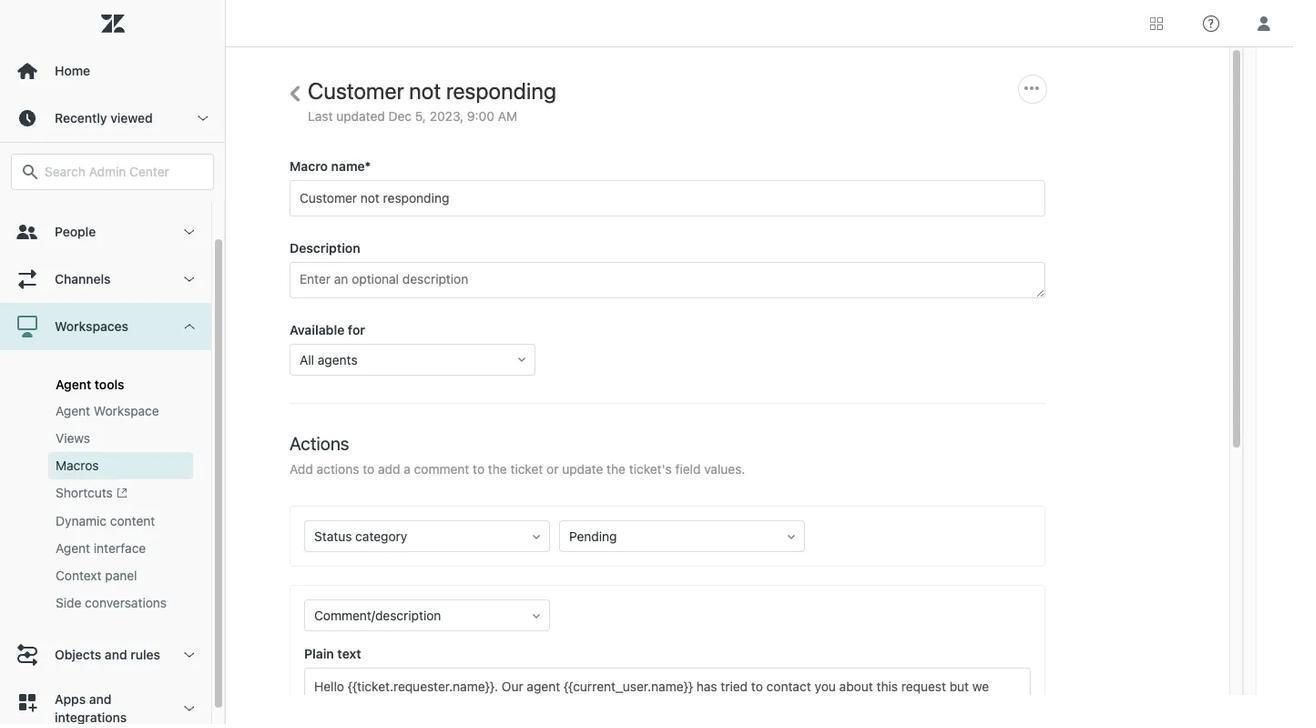 Task type: vqa. For each thing, say whether or not it's contained in the screenshot.
"search box" within the the primary element
yes



Task type: locate. For each thing, give the bounding box(es) containing it.
views
[[56, 431, 90, 446]]

2 vertical spatial agent
[[56, 541, 90, 557]]

dynamic content
[[56, 514, 155, 529]]

1 vertical spatial agent
[[56, 403, 90, 419]]

and left rules
[[105, 648, 127, 663]]

agent up context
[[56, 541, 90, 557]]

0 vertical spatial agent
[[56, 377, 91, 393]]

and for apps
[[89, 692, 112, 708]]

agent left tools
[[56, 377, 91, 393]]

tree item
[[0, 303, 211, 632]]

content
[[110, 514, 155, 529]]

workspaces button
[[0, 303, 211, 351]]

workspace
[[94, 403, 159, 419]]

1 vertical spatial and
[[89, 692, 112, 708]]

viewed
[[110, 110, 153, 126]]

side conversations
[[56, 596, 167, 611]]

agent interface
[[56, 541, 146, 557]]

tree containing people
[[0, 161, 225, 725]]

and
[[105, 648, 127, 663], [89, 692, 112, 708]]

dynamic content element
[[56, 513, 155, 531]]

objects
[[55, 648, 101, 663]]

recently viewed button
[[0, 95, 225, 142]]

None search field
[[2, 154, 223, 190]]

agent
[[56, 377, 91, 393], [56, 403, 90, 419], [56, 541, 90, 557]]

3 agent from the top
[[56, 541, 90, 557]]

workspaces group
[[0, 351, 211, 632]]

macros
[[56, 458, 99, 474]]

agent workspace link
[[48, 398, 193, 425]]

and inside 'dropdown button'
[[105, 648, 127, 663]]

context panel element
[[56, 568, 137, 586]]

0 vertical spatial and
[[105, 648, 127, 663]]

tree
[[0, 161, 225, 725]]

agent interface link
[[48, 536, 193, 563]]

2 agent from the top
[[56, 403, 90, 419]]

conversations
[[85, 596, 167, 611]]

agent for agent tools
[[56, 377, 91, 393]]

dynamic
[[56, 514, 107, 529]]

channels
[[55, 271, 111, 287]]

context panel link
[[48, 563, 193, 590]]

agent up views
[[56, 403, 90, 419]]

tools
[[95, 377, 124, 393]]

side conversations element
[[56, 595, 167, 613]]

agent tools
[[56, 377, 124, 393]]

1 agent from the top
[[56, 377, 91, 393]]

side
[[56, 596, 81, 611]]

panel
[[105, 569, 137, 584]]

views element
[[56, 430, 90, 448]]

tree item containing workspaces
[[0, 303, 211, 632]]

and up the integrations
[[89, 692, 112, 708]]

agent workspace
[[56, 403, 159, 419]]

agent tools element
[[56, 377, 124, 393]]

people
[[55, 224, 96, 240]]

and inside apps and integrations
[[89, 692, 112, 708]]

none search field inside primary element
[[2, 154, 223, 190]]



Task type: describe. For each thing, give the bounding box(es) containing it.
Search Admin Center field
[[45, 164, 202, 180]]

home button
[[0, 47, 225, 95]]

shortcuts
[[56, 485, 113, 501]]

and for objects
[[105, 648, 127, 663]]

macros link
[[48, 453, 193, 480]]

workspaces
[[55, 319, 128, 334]]

agent for agent workspace
[[56, 403, 90, 419]]

agent interface element
[[56, 540, 146, 559]]

context panel
[[56, 569, 137, 584]]

apps and integrations
[[55, 692, 127, 725]]

objects and rules button
[[0, 632, 211, 680]]

integrations
[[55, 711, 127, 725]]

people button
[[0, 209, 211, 256]]

help image
[[1203, 15, 1219, 31]]

tree inside primary element
[[0, 161, 225, 725]]

tree item inside primary element
[[0, 303, 211, 632]]

context
[[56, 569, 102, 584]]

apps and integrations button
[[0, 680, 211, 725]]

user menu image
[[1252, 11, 1276, 35]]

shortcuts element
[[56, 485, 127, 504]]

objects and rules
[[55, 648, 160, 663]]

recently viewed
[[55, 110, 153, 126]]

home
[[55, 63, 90, 78]]

primary element
[[0, 0, 226, 725]]

recently
[[55, 110, 107, 126]]

interface
[[94, 541, 146, 557]]

rules
[[130, 648, 160, 663]]

views link
[[48, 425, 193, 453]]

agent workspace element
[[56, 403, 159, 421]]

dynamic content link
[[48, 508, 193, 536]]

side conversations link
[[48, 590, 193, 618]]

apps
[[55, 692, 86, 708]]

macros element
[[56, 457, 99, 475]]

zendesk products image
[[1150, 17, 1163, 30]]

shortcuts link
[[48, 480, 193, 508]]

agent for agent interface
[[56, 541, 90, 557]]

channels button
[[0, 256, 211, 303]]



